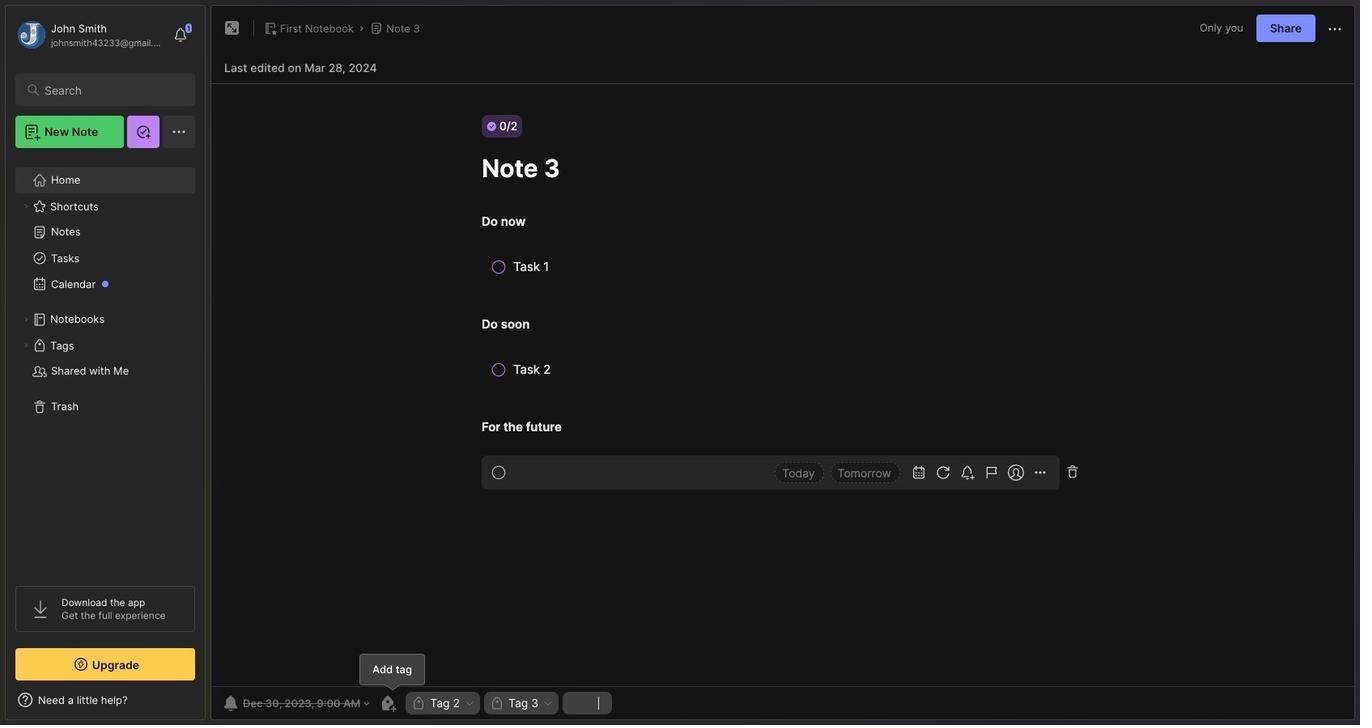 Task type: vqa. For each thing, say whether or not it's contained in the screenshot.
the Calendar Event image
no



Task type: locate. For each thing, give the bounding box(es) containing it.
None search field
[[45, 80, 181, 100]]

tree
[[6, 158, 205, 572]]

note window element
[[211, 5, 1356, 725]]

add tag image
[[378, 694, 398, 713]]

expand tags image
[[21, 341, 31, 351]]

More actions field
[[1326, 18, 1345, 39]]

expand note image
[[223, 19, 242, 38]]

Add tag field
[[574, 696, 602, 711]]

tree inside main element
[[6, 158, 205, 572]]

expand notebooks image
[[21, 315, 31, 325]]

tooltip
[[360, 654, 425, 692]]

Edit reminder field
[[219, 692, 372, 715]]



Task type: describe. For each thing, give the bounding box(es) containing it.
click to collapse image
[[204, 696, 217, 715]]

WHAT'S NEW field
[[6, 688, 205, 713]]

Account field
[[15, 19, 165, 51]]

more actions image
[[1326, 19, 1345, 39]]

Search text field
[[45, 83, 181, 98]]

Note Editor text field
[[211, 83, 1355, 687]]

main element
[[0, 0, 211, 726]]

Tag 2 Tag actions field
[[460, 698, 475, 709]]

none search field inside main element
[[45, 80, 181, 100]]

Tag 3 Tag actions field
[[539, 698, 554, 709]]



